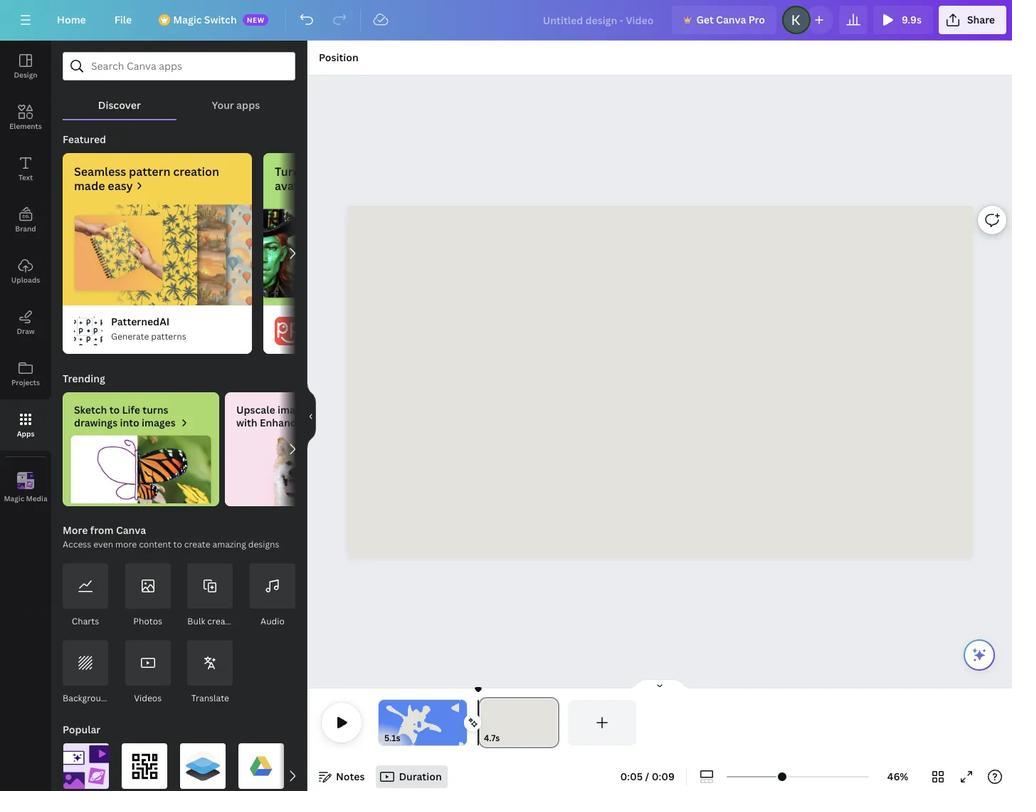 Task type: vqa. For each thing, say whether or not it's contained in the screenshot.
animate popup button
no



Task type: locate. For each thing, give the bounding box(es) containing it.
images
[[278, 403, 312, 417], [142, 416, 176, 429]]

patternedai image up patternedai
[[63, 204, 252, 305]]

1 horizontal spatial magic
[[173, 13, 202, 26]]

canva
[[716, 13, 746, 26], [116, 523, 146, 537]]

trimming, start edge slider left page title 'text box'
[[478, 700, 491, 746]]

talking
[[360, 164, 397, 179]]

to left life on the bottom
[[109, 403, 120, 417]]

file
[[114, 13, 132, 26]]

0 vertical spatial create
[[184, 538, 210, 550]]

trimming, end edge slider left 4.7s
[[457, 700, 467, 746]]

canva assistant image
[[971, 647, 988, 664]]

turns
[[143, 403, 168, 417]]

magic left switch
[[173, 13, 202, 26]]

notes
[[336, 770, 365, 783]]

1 vertical spatial using
[[314, 403, 340, 417]]

into right faces
[[335, 164, 357, 179]]

create left amazing
[[184, 538, 210, 550]]

to right content
[[173, 538, 182, 550]]

magic for magic switch
[[173, 13, 202, 26]]

puppetry image
[[263, 204, 453, 305], [275, 317, 303, 345]]

1 vertical spatial canva
[[116, 523, 146, 537]]

images inside sketch to life turns drawings into images
[[142, 416, 176, 429]]

0 vertical spatial to
[[109, 403, 120, 417]]

0 horizontal spatial canva
[[116, 523, 146, 537]]

magic left media
[[4, 493, 24, 503]]

position button
[[313, 46, 364, 69]]

0 vertical spatial magic
[[173, 13, 202, 26]]

trimming, start edge slider for second trimming, end edge slider from the right
[[379, 700, 389, 746]]

canva inside more from canva access even more content to create amazing designs
[[116, 523, 146, 537]]

0 horizontal spatial images
[[142, 416, 176, 429]]

canva inside button
[[716, 13, 746, 26]]

trimming, start edge slider for first trimming, end edge slider from the right
[[478, 700, 491, 746]]

1 trimming, end edge slider from the left
[[457, 700, 467, 746]]

using left ai
[[314, 403, 340, 417]]

create right the bulk
[[207, 615, 234, 627]]

1 horizontal spatial to
[[173, 538, 182, 550]]

even
[[93, 538, 113, 550]]

1 vertical spatial into
[[120, 416, 139, 429]]

pro
[[749, 13, 765, 26]]

using inside turn faces into talking avatars using text
[[318, 178, 348, 194]]

with
[[236, 416, 257, 429]]

discover button
[[63, 80, 176, 119]]

magic
[[173, 13, 202, 26], [4, 493, 24, 503]]

your
[[212, 98, 234, 112]]

to
[[109, 403, 120, 417], [173, 538, 182, 550]]

trimming, start edge slider up duration button
[[379, 700, 389, 746]]

duration
[[399, 770, 442, 783]]

drawings
[[74, 416, 118, 429]]

using inside upscale images using ai with enhancer
[[314, 403, 340, 417]]

elements
[[9, 121, 42, 131]]

discover
[[98, 98, 141, 112]]

outline of half a butterfly on the left, transformed into a vibrant image on the right. illustrates the app's sketch-to-image feature. image
[[63, 435, 219, 504]]

position
[[319, 51, 359, 64]]

patternedai generate patterns
[[111, 315, 186, 342]]

using left text
[[318, 178, 348, 194]]

made
[[74, 178, 105, 194]]

designs
[[248, 538, 280, 550]]

Page title text field
[[506, 731, 512, 746]]

trimming, end edge slider
[[457, 700, 467, 746], [547, 700, 560, 746]]

9.9s button
[[874, 6, 933, 34]]

0 horizontal spatial trimming, start edge slider
[[379, 700, 389, 746]]

canva up the more
[[116, 523, 146, 537]]

using
[[318, 178, 348, 194], [314, 403, 340, 417]]

videos
[[134, 692, 162, 704]]

get canva pro button
[[672, 6, 777, 34]]

2 trimming, start edge slider from the left
[[478, 700, 491, 746]]

sketch to life turns drawings into images
[[74, 403, 176, 429]]

1 vertical spatial puppetry image
[[275, 317, 303, 345]]

0 vertical spatial using
[[318, 178, 348, 194]]

images right upscale
[[278, 403, 312, 417]]

into inside turn faces into talking avatars using text
[[335, 164, 357, 179]]

creation
[[173, 164, 219, 179]]

1 horizontal spatial canva
[[716, 13, 746, 26]]

magic inside main menu bar
[[173, 13, 202, 26]]

generate
[[111, 330, 149, 342]]

4.7s button
[[484, 731, 500, 746]]

0 vertical spatial puppetry image
[[263, 204, 453, 305]]

hide image
[[307, 382, 316, 450]]

0 horizontal spatial into
[[120, 416, 139, 429]]

bulk create
[[187, 615, 234, 627]]

1 horizontal spatial images
[[278, 403, 312, 417]]

0 vertical spatial patternedai image
[[63, 204, 252, 305]]

duration button
[[376, 765, 448, 788]]

projects button
[[0, 348, 51, 399]]

1 vertical spatial create
[[207, 615, 234, 627]]

1 vertical spatial to
[[173, 538, 182, 550]]

design button
[[0, 41, 51, 92]]

create
[[184, 538, 210, 550], [207, 615, 234, 627]]

patternedai image
[[63, 204, 252, 305], [74, 317, 103, 345]]

0 vertical spatial canva
[[716, 13, 746, 26]]

ai
[[342, 403, 352, 417]]

magic switch
[[173, 13, 237, 26]]

1 horizontal spatial trimming, end edge slider
[[547, 700, 560, 746]]

1 horizontal spatial trimming, start edge slider
[[478, 700, 491, 746]]

1 vertical spatial magic
[[4, 493, 24, 503]]

1 trimming, start edge slider from the left
[[379, 700, 389, 746]]

magic inside 'button'
[[4, 493, 24, 503]]

trimming, start edge slider
[[379, 700, 389, 746], [478, 700, 491, 746]]

create inside more from canva element
[[207, 615, 234, 627]]

into left turns
[[120, 416, 139, 429]]

canva left pro
[[716, 13, 746, 26]]

0 vertical spatial into
[[335, 164, 357, 179]]

images right life on the bottom
[[142, 416, 176, 429]]

apps
[[17, 429, 34, 439]]

0:09
[[652, 770, 675, 783]]

enhancer
[[260, 416, 306, 429]]

0 horizontal spatial trimming, end edge slider
[[457, 700, 467, 746]]

seamless
[[74, 164, 126, 179]]

hide pages image
[[626, 679, 694, 690]]

content
[[139, 538, 171, 550]]

0 horizontal spatial magic
[[4, 493, 24, 503]]

patternedai image left the generate
[[74, 317, 103, 345]]

new
[[247, 15, 265, 25]]

notes button
[[313, 765, 371, 788]]

projects
[[11, 377, 40, 387]]

1 horizontal spatial into
[[335, 164, 357, 179]]

a picture of a dog's face vertically divided into two parts. face's left side is blurry and right side is clear. image
[[225, 435, 382, 506]]

upscale images using ai with enhancer
[[236, 403, 352, 429]]

1 vertical spatial patternedai image
[[74, 317, 103, 345]]

trimming, end edge slider right page title 'text box'
[[547, 700, 560, 746]]

0 horizontal spatial to
[[109, 403, 120, 417]]

turn faces into talking avatars using text
[[275, 164, 397, 194]]

life
[[122, 403, 140, 417]]

media
[[26, 493, 47, 503]]

easy
[[108, 178, 133, 194]]

from
[[90, 523, 114, 537]]

get
[[697, 13, 714, 26]]

get canva pro
[[697, 13, 765, 26]]

uploads
[[11, 275, 40, 285]]



Task type: describe. For each thing, give the bounding box(es) containing it.
create inside more from canva access even more content to create amazing designs
[[184, 538, 210, 550]]

pattern
[[129, 164, 171, 179]]

home
[[57, 13, 86, 26]]

turn faces into talking avatars using text button
[[258, 153, 453, 354]]

magic for magic media
[[4, 493, 24, 503]]

audio
[[261, 615, 285, 627]]

charts
[[72, 615, 99, 627]]

more from canva access even more content to create amazing designs
[[63, 523, 280, 550]]

into inside sketch to life turns drawings into images
[[120, 416, 139, 429]]

featured
[[63, 132, 106, 146]]

more
[[115, 538, 137, 550]]

your apps
[[212, 98, 260, 112]]

0:05 / 0:09
[[621, 770, 675, 783]]

turn
[[275, 164, 300, 179]]

share
[[968, 13, 995, 26]]

design
[[14, 70, 37, 80]]

elements button
[[0, 92, 51, 143]]

to inside sketch to life turns drawings into images
[[109, 403, 120, 417]]

to inside more from canva access even more content to create amazing designs
[[173, 538, 182, 550]]

text
[[350, 178, 372, 194]]

draw
[[17, 326, 35, 336]]

home link
[[46, 6, 97, 34]]

46%
[[888, 770, 909, 783]]

4.7s
[[484, 732, 500, 744]]

5.1s button
[[385, 731, 401, 746]]

background
[[63, 692, 112, 704]]

/
[[646, 770, 650, 783]]

your apps button
[[176, 80, 296, 119]]

brand
[[15, 224, 36, 234]]

main menu bar
[[0, 0, 1013, 41]]

magic media button
[[0, 462, 51, 513]]

images inside upscale images using ai with enhancer
[[278, 403, 312, 417]]

5.1s
[[385, 732, 401, 744]]

brand button
[[0, 194, 51, 246]]

seamless pattern creation made easy
[[74, 164, 219, 194]]

0:05
[[621, 770, 643, 783]]

bulk
[[187, 615, 205, 627]]

photos
[[133, 615, 162, 627]]

amazing
[[213, 538, 246, 550]]

patternedai
[[111, 315, 170, 328]]

side panel tab list
[[0, 41, 51, 513]]

Search Canva apps search field
[[91, 53, 267, 80]]

trending
[[63, 372, 105, 385]]

more from canva element
[[63, 563, 296, 706]]

avatars
[[275, 178, 316, 194]]

sketch
[[74, 403, 107, 417]]

share button
[[939, 6, 1007, 34]]

text button
[[0, 143, 51, 194]]

draw button
[[0, 297, 51, 348]]

popular
[[63, 723, 101, 736]]

switch
[[204, 13, 237, 26]]

Design title text field
[[532, 6, 667, 34]]

apps button
[[0, 399, 51, 451]]

9.9s
[[902, 13, 922, 26]]

faces
[[303, 164, 332, 179]]

translate
[[191, 692, 229, 704]]

2 trimming, end edge slider from the left
[[547, 700, 560, 746]]

upscale
[[236, 403, 275, 417]]

uploads button
[[0, 246, 51, 297]]

access
[[63, 538, 91, 550]]

more
[[63, 523, 88, 537]]

magic media
[[4, 493, 47, 503]]

46% button
[[875, 765, 921, 788]]

apps
[[236, 98, 260, 112]]

patterns
[[151, 330, 186, 342]]

file button
[[103, 6, 143, 34]]

text
[[18, 172, 33, 182]]



